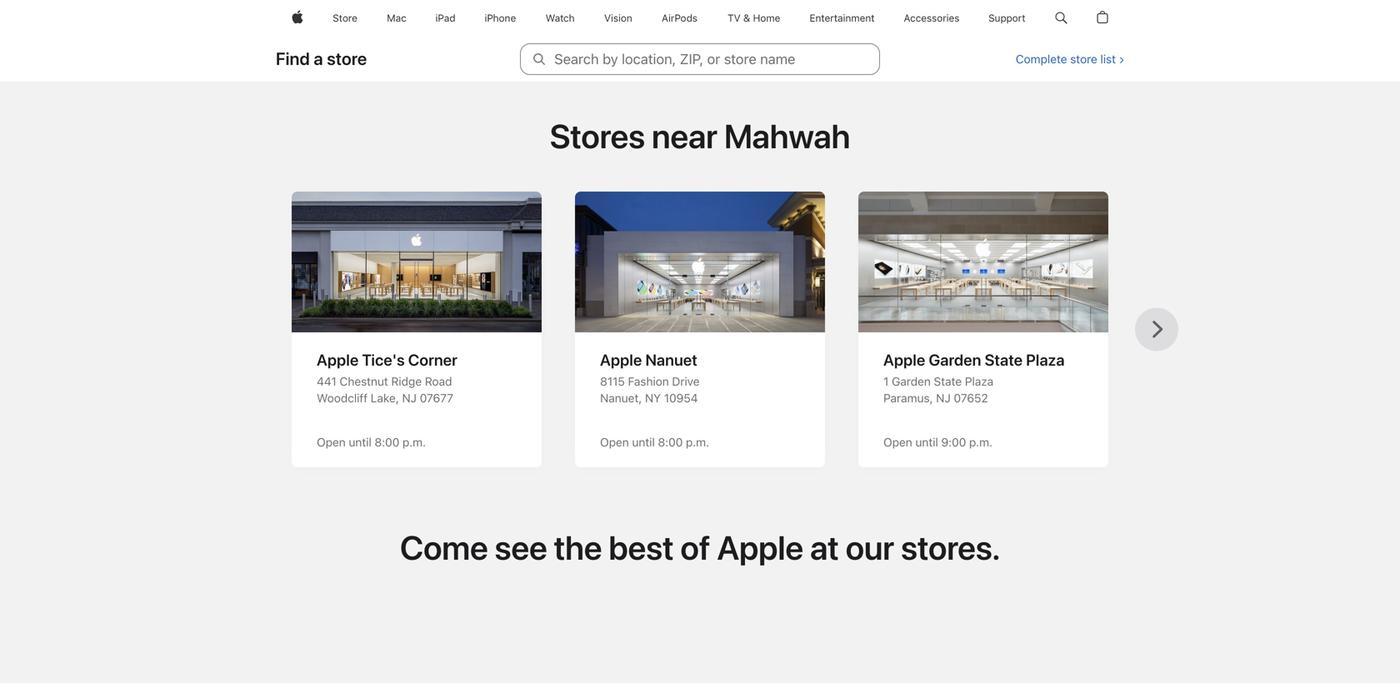 Task type: vqa. For each thing, say whether or not it's contained in the screenshot.
middle p.m.
yes



Task type: locate. For each thing, give the bounding box(es) containing it.
open
[[317, 436, 346, 450], [600, 436, 629, 450], [884, 436, 913, 450]]

10954
[[664, 391, 698, 405]]

0 vertical spatial state
[[985, 351, 1023, 370]]

0 horizontal spatial open until 8:00 p.m.
[[317, 436, 426, 450]]

chestnut
[[340, 375, 388, 389]]

see
[[495, 529, 548, 568]]

apple inside apple tice's corner 441 chestnut ridge road woodcliff lake , nj 07677
[[317, 351, 359, 370]]

apple left at
[[717, 529, 804, 568]]

2 open from the left
[[600, 436, 629, 450]]

find a store button
[[276, 48, 367, 69]]

p.m. down the 10954
[[686, 436, 710, 450]]

2 horizontal spatial p.m.
[[970, 436, 993, 450]]

list
[[1101, 52, 1116, 66]]

2 8:00 from the left
[[658, 436, 683, 450]]

0 horizontal spatial p.m.
[[403, 436, 426, 450]]

best
[[609, 529, 674, 568]]

2 p.m. from the left
[[686, 436, 710, 450]]

a
[[314, 48, 323, 69]]

open down 8115
[[600, 436, 629, 450]]

stores
[[550, 117, 646, 156]]

search apple.com image
[[1056, 0, 1068, 37]]

0 horizontal spatial nj
[[402, 391, 417, 405]]

2 , from the left
[[639, 391, 642, 405]]

until down woodcliff
[[349, 436, 372, 450]]

1 horizontal spatial state
[[985, 351, 1023, 370]]

apple up 1
[[884, 351, 926, 370]]

nj down ridge
[[402, 391, 417, 405]]

garden up paramus
[[892, 375, 931, 389]]

8:00 down the 10954
[[658, 436, 683, 450]]

vision image
[[604, 0, 633, 37]]

, inside apple tice's corner 441 chestnut ridge road woodcliff lake , nj 07677
[[396, 391, 399, 405]]

1 horizontal spatial nanuet
[[646, 351, 698, 370]]

open for apple nanuet
[[600, 436, 629, 450]]

, down ridge
[[396, 391, 399, 405]]

8:00
[[375, 436, 400, 450], [658, 436, 683, 450]]

open down woodcliff
[[317, 436, 346, 450]]

Find a store text field
[[520, 43, 881, 75]]

find store search field
[[0, 37, 1401, 484]]

2 horizontal spatial ,
[[930, 391, 933, 405]]

open down paramus
[[884, 436, 913, 450]]

1 horizontal spatial open
[[600, 436, 629, 450]]

nj for garden
[[937, 391, 951, 405]]

garden up 07652
[[929, 351, 982, 370]]

apple
[[317, 351, 359, 370], [600, 351, 642, 370], [884, 351, 926, 370], [717, 529, 804, 568]]

fashion
[[628, 375, 669, 389]]

0 horizontal spatial open
[[317, 436, 346, 450]]

,
[[396, 391, 399, 405], [639, 391, 642, 405], [930, 391, 933, 405]]

complete
[[1016, 52, 1068, 66]]

07652
[[954, 391, 989, 405]]

1 nj from the left
[[402, 391, 417, 405]]

, left 07652
[[930, 391, 933, 405]]

apple garden state plaza 1 garden state plaza paramus , nj 07652
[[884, 351, 1065, 405]]

tice's
[[362, 351, 405, 370]]

nj inside apple tice's corner 441 chestnut ridge road woodcliff lake , nj 07677
[[402, 391, 417, 405]]

garden
[[929, 351, 982, 370], [892, 375, 931, 389]]

1 open until 8:00 p.m. from the left
[[317, 436, 426, 450]]

1 horizontal spatial until
[[632, 436, 655, 450]]

, left ny
[[639, 391, 642, 405]]

come
[[400, 529, 488, 568]]

p.m. for tice's
[[403, 436, 426, 450]]

8:00 down lake
[[375, 436, 400, 450]]

store image
[[333, 0, 358, 37]]

find a store
[[276, 48, 367, 69]]

p.m. for nanuet
[[686, 436, 710, 450]]

1 horizontal spatial 8:00
[[658, 436, 683, 450]]

watch image
[[546, 0, 575, 37]]

1 open from the left
[[317, 436, 346, 450]]

corner
[[408, 351, 458, 370]]

apple tice's corner 441 chestnut ridge road woodcliff lake , nj 07677
[[317, 351, 458, 405]]

stores.
[[902, 529, 1001, 568]]

1 horizontal spatial ,
[[639, 391, 642, 405]]

1
[[884, 375, 889, 389]]

p.m.
[[403, 436, 426, 450], [686, 436, 710, 450], [970, 436, 993, 450]]

ridge
[[391, 375, 422, 389]]

1 8:00 from the left
[[375, 436, 400, 450]]

2 until from the left
[[632, 436, 655, 450]]

ipad image
[[436, 0, 456, 37]]

2 horizontal spatial until
[[916, 436, 939, 450]]

nj left 07652
[[937, 391, 951, 405]]

store left list
[[1071, 52, 1098, 66]]

of
[[681, 529, 711, 568]]

apple inside apple nanuet 8115 fashion drive nanuet , ny 10954
[[600, 351, 642, 370]]

1 , from the left
[[396, 391, 399, 405]]

0 horizontal spatial plaza
[[965, 375, 994, 389]]

until down ny
[[632, 436, 655, 450]]

1 horizontal spatial nj
[[937, 391, 951, 405]]

stores near mahwah
[[550, 117, 851, 156]]

open until 8:00 p.m.
[[317, 436, 426, 450], [600, 436, 710, 450]]

store right a
[[327, 48, 367, 69]]

, inside apple garden state plaza 1 garden state plaza paramus , nj 07652
[[930, 391, 933, 405]]

1 horizontal spatial p.m.
[[686, 436, 710, 450]]

open until 8:00 p.m. down lake
[[317, 436, 426, 450]]

woodcliff
[[317, 391, 368, 405]]

2 nj from the left
[[937, 391, 951, 405]]

the
[[554, 529, 602, 568]]

3 , from the left
[[930, 391, 933, 405]]

p.m. right 9:00
[[970, 436, 993, 450]]

1 horizontal spatial plaza
[[1027, 351, 1065, 370]]

0 horizontal spatial 8:00
[[375, 436, 400, 450]]

nj
[[402, 391, 417, 405], [937, 391, 951, 405]]

3 p.m. from the left
[[970, 436, 993, 450]]

0 horizontal spatial until
[[349, 436, 372, 450]]

nanuet down 8115
[[600, 391, 639, 405]]

apple up 8115
[[600, 351, 642, 370]]

1 until from the left
[[349, 436, 372, 450]]

p.m. down 07677
[[403, 436, 426, 450]]

until left 9:00
[[916, 436, 939, 450]]

apple inside apple garden state plaza 1 garden state plaza paramus , nj 07652
[[884, 351, 926, 370]]

0 horizontal spatial store
[[327, 48, 367, 69]]

airpods image
[[662, 0, 698, 37]]

1 horizontal spatial open until 8:00 p.m.
[[600, 436, 710, 450]]

open until 8:00 p.m. for corner
[[317, 436, 426, 450]]

nanuet
[[646, 351, 698, 370], [600, 391, 639, 405]]

3 until from the left
[[916, 436, 939, 450]]

2 open until 8:00 p.m. from the left
[[600, 436, 710, 450]]

complete store list
[[1016, 52, 1116, 66]]

open until 8:00 p.m. for 8115
[[600, 436, 710, 450]]

3 open from the left
[[884, 436, 913, 450]]

2 horizontal spatial open
[[884, 436, 913, 450]]

plaza
[[1027, 351, 1065, 370], [965, 375, 994, 389]]

until
[[349, 436, 372, 450], [632, 436, 655, 450], [916, 436, 939, 450]]

open until 8:00 p.m. down ny
[[600, 436, 710, 450]]

07677
[[420, 391, 454, 405]]

1 vertical spatial state
[[934, 375, 962, 389]]

nanuet up drive
[[646, 351, 698, 370]]

stores gallery group
[[289, 188, 1179, 484]]

1 p.m. from the left
[[403, 436, 426, 450]]

store
[[327, 48, 367, 69], [1071, 52, 1098, 66]]

tv and home image
[[727, 0, 781, 37]]

1 vertical spatial plaza
[[965, 375, 994, 389]]

0 horizontal spatial nanuet
[[600, 391, 639, 405]]

nj inside apple garden state plaza 1 garden state plaza paramus , nj 07652
[[937, 391, 951, 405]]

0 horizontal spatial ,
[[396, 391, 399, 405]]

apple up 441
[[317, 351, 359, 370]]

state
[[985, 351, 1023, 370], [934, 375, 962, 389]]



Task type: describe. For each thing, give the bounding box(es) containing it.
ny
[[645, 391, 661, 405]]

apple nanuet 8115 fashion drive nanuet , ny 10954
[[600, 351, 700, 405]]

8115
[[600, 375, 625, 389]]

iphone image
[[485, 0, 517, 37]]

near
[[652, 117, 718, 156]]

support image
[[990, 0, 1026, 37]]

drive
[[672, 375, 700, 389]]

find
[[276, 48, 310, 69]]

nj for tice's
[[402, 391, 417, 405]]

0 horizontal spatial state
[[934, 375, 962, 389]]

open for apple tice's corner
[[317, 436, 346, 450]]

1 vertical spatial garden
[[892, 375, 931, 389]]

441
[[317, 375, 337, 389]]

apple for apple tice's corner
[[317, 351, 359, 370]]

mahwah
[[725, 117, 851, 156]]

complete store list link
[[1016, 52, 1125, 66]]

9:00
[[942, 436, 967, 450]]

open for apple garden state plaza
[[884, 436, 913, 450]]

come see the best of apple at our stores.
[[400, 529, 1001, 568]]

8:00 for 8115
[[658, 436, 683, 450]]

until for tice's
[[349, 436, 372, 450]]

accessories image
[[904, 0, 960, 37]]

apple for apple nanuet
[[600, 351, 642, 370]]

until for nanuet
[[632, 436, 655, 450]]

shopping bag image
[[1097, 0, 1109, 37]]

1 horizontal spatial store
[[1071, 52, 1098, 66]]

0 vertical spatial nanuet
[[646, 351, 698, 370]]

1 vertical spatial nanuet
[[600, 391, 639, 405]]

8:00 for corner
[[375, 436, 400, 450]]

paramus
[[884, 391, 930, 405]]

0 vertical spatial garden
[[929, 351, 982, 370]]

, for apple garden state plaza
[[930, 391, 933, 405]]

apple for apple garden state plaza
[[884, 351, 926, 370]]

mac image
[[387, 0, 406, 37]]

, inside apple nanuet 8115 fashion drive nanuet , ny 10954
[[639, 391, 642, 405]]

until for garden
[[916, 436, 939, 450]]

our
[[846, 529, 895, 568]]

p.m. for garden
[[970, 436, 993, 450]]

at
[[811, 529, 839, 568]]

0 vertical spatial plaza
[[1027, 351, 1065, 370]]

open until 9:00 p.m.
[[884, 436, 993, 450]]

entertainment image
[[811, 0, 875, 37]]

road
[[425, 375, 452, 389]]

, for apple tice's corner
[[396, 391, 399, 405]]

apple image
[[292, 0, 304, 37]]

lake
[[371, 391, 396, 405]]



